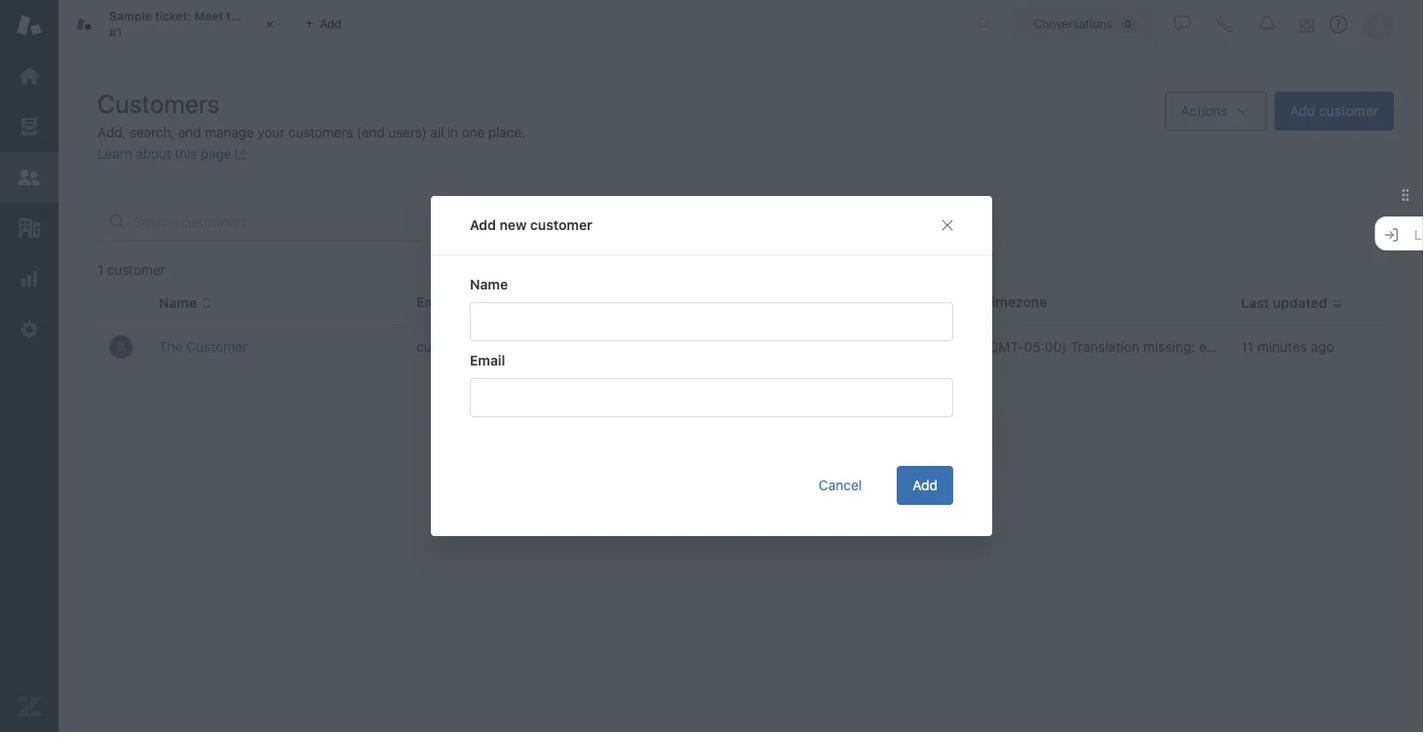 Task type: locate. For each thing, give the bounding box(es) containing it.
2 horizontal spatial add
[[1290, 103, 1315, 119]]

1 vertical spatial name
[[159, 295, 197, 311]]

add new customer
[[470, 217, 592, 233]]

the customer link
[[159, 339, 248, 355]]

name
[[470, 276, 508, 292], [159, 295, 197, 311]]

0 horizontal spatial add
[[470, 217, 496, 233]]

ticket
[[248, 9, 281, 23]]

0 horizontal spatial customer
[[107, 262, 165, 278]]

1 horizontal spatial add
[[913, 477, 938, 493]]

add left new
[[470, 217, 496, 233]]

(gmt-
[[983, 339, 1024, 355]]

the customer
[[159, 339, 248, 355]]

tab
[[58, 0, 292, 49]]

translation
[[1070, 339, 1140, 355]]

2 horizontal spatial customer
[[1319, 103, 1378, 119]]

add for new
[[470, 217, 496, 233]]

customer@example.com
[[416, 338, 572, 354]]

1 vertical spatial add
[[470, 217, 496, 233]]

ago
[[1311, 339, 1334, 355]]

customer for add customer
[[1319, 103, 1378, 119]]

ticket:
[[155, 9, 191, 23]]

customer right new
[[530, 217, 592, 233]]

1 horizontal spatial name
[[470, 276, 508, 292]]

en-
[[1199, 339, 1221, 355]]

(opens in a new tab) image
[[231, 148, 246, 160]]

0 vertical spatial add
[[1290, 103, 1315, 119]]

Email field
[[470, 378, 953, 417]]

name inside add new customer dialog
[[470, 276, 508, 292]]

1 horizontal spatial customer
[[530, 217, 592, 233]]

search,
[[129, 124, 175, 140]]

customer down get help image
[[1319, 103, 1378, 119]]

customer
[[1319, 103, 1378, 119], [530, 217, 592, 233], [107, 262, 165, 278]]

one
[[462, 124, 485, 140]]

learn
[[97, 146, 132, 162]]

tabs tab list
[[58, 0, 957, 49]]

last updated
[[1241, 295, 1327, 311]]

Search customers field
[[134, 213, 523, 231]]

2 vertical spatial add
[[913, 477, 938, 493]]

manage
[[205, 124, 254, 140]]

0 horizontal spatial name
[[159, 295, 197, 311]]

customers
[[288, 124, 353, 140]]

cancel button
[[803, 466, 878, 505]]

learn about this page
[[97, 146, 231, 162]]

in
[[447, 124, 458, 140]]

add
[[1290, 103, 1315, 119], [470, 217, 496, 233], [913, 477, 938, 493]]

customer for 1 customer
[[107, 262, 165, 278]]

0 vertical spatial customer
[[1319, 103, 1378, 119]]

conversations
[[1034, 17, 1113, 31]]

#1
[[109, 25, 122, 39]]

0 vertical spatial name
[[470, 276, 508, 292]]

all
[[430, 124, 444, 140]]

add down zendesk products icon
[[1290, 103, 1315, 119]]

name up customer@example.com
[[470, 276, 508, 292]]

customer right 1
[[107, 262, 165, 278]]

2 vertical spatial customer
[[107, 262, 165, 278]]

missing:
[[1143, 339, 1195, 355]]

name up the
[[159, 295, 197, 311]]

customers add, search, and manage your customers (end users) all in one place.
[[97, 88, 525, 140]]

1 vertical spatial customer
[[530, 217, 592, 233]]

add customer
[[1290, 103, 1378, 119]]

customer
[[186, 339, 248, 355]]

add for customer
[[1290, 103, 1315, 119]]

sample
[[109, 9, 152, 23]]

11 minutes ago
[[1241, 339, 1334, 355]]

meet
[[194, 9, 223, 23]]

views image
[[17, 114, 42, 139]]

customer inside button
[[1319, 103, 1378, 119]]

add right cancel
[[913, 477, 938, 493]]



Task type: describe. For each thing, give the bounding box(es) containing it.
main element
[[0, 0, 58, 732]]

1 customer
[[97, 262, 165, 278]]

minutes
[[1257, 339, 1307, 355]]

last
[[1241, 295, 1269, 311]]

and
[[178, 124, 201, 140]]

(gmt-05:00) translation missing: en-us-x-1.txt.timezone.america_chi
[[983, 339, 1423, 355]]

reporting image
[[17, 266, 42, 291]]

your
[[257, 124, 285, 140]]

organizations image
[[17, 215, 42, 241]]

cancel
[[819, 477, 862, 493]]

customers
[[97, 88, 220, 118]]

zendesk support image
[[17, 13, 42, 38]]

us-
[[1221, 339, 1245, 355]]

close modal image
[[940, 217, 955, 233]]

the
[[159, 339, 183, 355]]

the
[[226, 9, 245, 23]]

zendesk image
[[17, 694, 42, 719]]

05:00)
[[1024, 339, 1067, 355]]

page
[[200, 146, 231, 162]]

unverified email image
[[581, 340, 597, 355]]

customer inside dialog
[[530, 217, 592, 233]]

tab containing sample ticket: meet the ticket
[[58, 0, 292, 49]]

learn about this page link
[[97, 146, 246, 162]]

updated
[[1273, 295, 1327, 311]]

get started image
[[17, 63, 42, 89]]

sample ticket: meet the ticket #1
[[109, 9, 281, 39]]

customers image
[[17, 165, 42, 190]]

users)
[[388, 124, 427, 140]]

-
[[674, 337, 680, 353]]

name inside name button
[[159, 295, 197, 311]]

zendesk products image
[[1300, 19, 1314, 33]]

name button
[[159, 295, 212, 312]]

conversations button
[[1013, 8, 1157, 39]]

11
[[1241, 339, 1254, 355]]

(end
[[357, 124, 385, 140]]

add,
[[97, 124, 126, 140]]

add customer button
[[1275, 92, 1394, 131]]

1
[[97, 262, 104, 278]]

new
[[500, 217, 527, 233]]

about
[[136, 146, 171, 162]]

place.
[[488, 124, 525, 140]]

close image
[[260, 15, 280, 34]]

this
[[175, 146, 197, 162]]

last updated button
[[1241, 295, 1343, 312]]

email
[[470, 352, 505, 368]]

Name field
[[470, 302, 953, 341]]

get help image
[[1330, 16, 1347, 33]]

add new customer dialog
[[431, 196, 992, 536]]

x-
[[1245, 339, 1258, 355]]

1.txt.timezone.america_chi
[[1258, 339, 1423, 355]]

add button
[[897, 466, 953, 505]]

admin image
[[17, 317, 42, 342]]



Task type: vqa. For each thing, say whether or not it's contained in the screenshot.
All
yes



